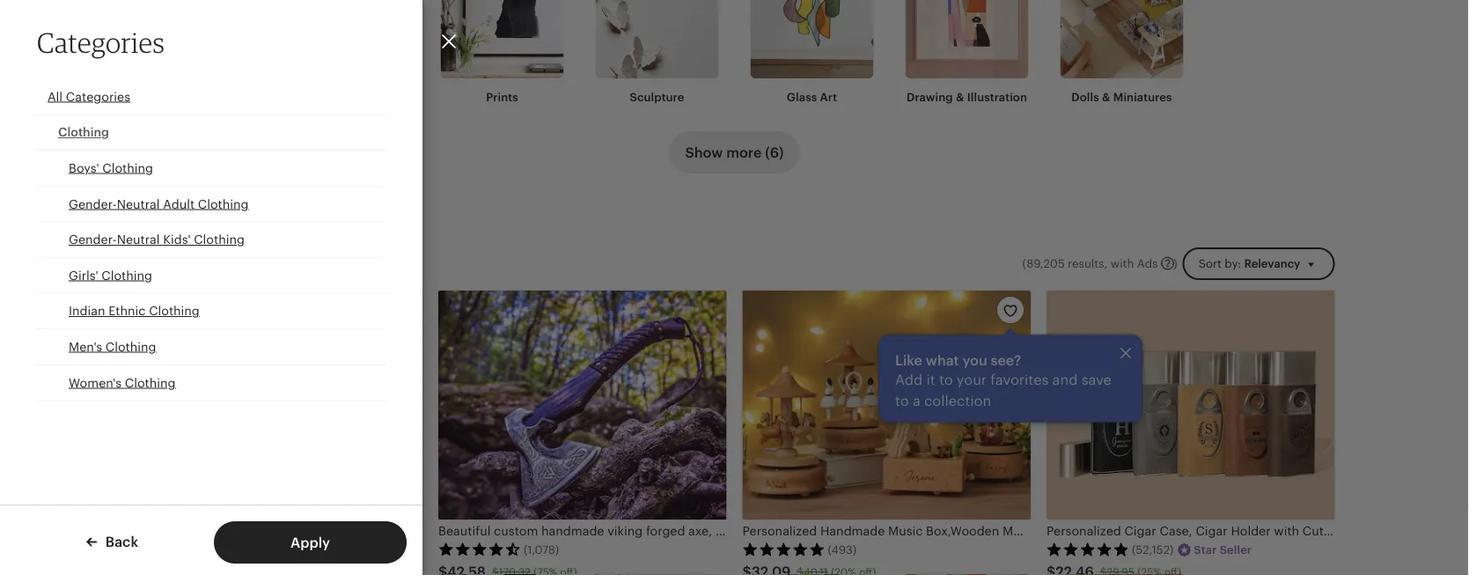 Task type: vqa. For each thing, say whether or not it's contained in the screenshot.
All Categories at the top left of the page
yes



Task type: describe. For each thing, give the bounding box(es) containing it.
0 vertical spatial categories
[[37, 26, 165, 59]]

& for illustration
[[956, 90, 965, 103]]

men's clothing button
[[37, 330, 386, 365]]

personalized handmade music box,wooden music box,wooden horse musical carousel,vintage music box,heirloom carousel,baby boy girl shower gift image
[[743, 291, 1031, 520]]

(1,078)
[[524, 543, 559, 557]]

(52,152)
[[1133, 543, 1174, 557]]

(493)
[[828, 543, 857, 557]]

2 star from the left
[[1195, 543, 1218, 557]]

gender-neutral adult clothing button
[[37, 187, 386, 222]]

it
[[927, 372, 936, 387]]

collection
[[925, 393, 992, 409]]

drawing & illustration
[[907, 90, 1028, 103]]

(2,064)
[[220, 543, 259, 557]]

& for miniatures
[[1103, 90, 1111, 103]]

clothing down boys' clothing button
[[198, 197, 249, 211]]

1 seller from the left
[[305, 543, 337, 557]]

smaller xs image
[[1003, 304, 1019, 320]]

)
[[1174, 257, 1178, 270]]

5 out of 5 stars image for (493)
[[743, 542, 826, 556]]

2 seller from the left
[[1220, 543, 1253, 557]]

( 89,205 results,
[[1023, 257, 1108, 270]]

(493) link
[[743, 291, 1031, 575]]

1 star seller from the left
[[279, 543, 337, 557]]

girls'
[[69, 268, 98, 282]]

save
[[1082, 372, 1112, 387]]

prints link
[[441, 0, 564, 105]]

1 star from the left
[[279, 543, 302, 557]]

all filters button
[[134, 248, 230, 280]]

a
[[913, 393, 921, 409]]

gender- for gender-neutral adult clothing
[[69, 197, 117, 211]]

apply button
[[214, 521, 407, 564]]

back
[[102, 534, 138, 550]]

dolls & miniatures link
[[1061, 0, 1184, 105]]

2 star seller from the left
[[1195, 543, 1253, 557]]

gender-neutral kids' clothing
[[69, 232, 245, 247]]

with
[[1111, 257, 1135, 270]]

all categories button
[[37, 79, 386, 115]]

like
[[896, 352, 923, 368]]

drawing & illustration link
[[906, 0, 1029, 105]]

personalized cigar case, cigar holder with cutter, groomsmen cigar case, gift for him, groomsmen gifts, cigar travel case, gift for husband image
[[1047, 291, 1336, 520]]

all filters
[[166, 257, 217, 270]]

women's clothing
[[69, 375, 176, 390]]

gender-neutral adult clothing
[[69, 197, 249, 211]]

women's
[[69, 375, 122, 390]]

boys' clothing button
[[37, 151, 386, 187]]

custom royal portrait from photo, renaissance portrait, historical portrait, royal portrait, human portrait, custom men women portrait image
[[134, 291, 423, 520]]

girls' clothing
[[69, 268, 152, 282]]

neutral for adult
[[117, 197, 160, 211]]

dolls & miniatures
[[1072, 90, 1173, 103]]

gender-neutral kids' clothing button
[[37, 222, 386, 258]]

clothing inside 'button'
[[194, 232, 245, 247]]

back link
[[86, 532, 138, 552]]

art
[[820, 90, 838, 103]]

boys'
[[69, 161, 99, 175]]

drawing
[[907, 90, 954, 103]]

clothing right boys'
[[102, 161, 153, 175]]

add
[[896, 372, 923, 387]]

clothing button
[[37, 115, 386, 151]]



Task type: locate. For each thing, give the bounding box(es) containing it.
and
[[1053, 372, 1078, 387]]

star
[[279, 543, 302, 557], [1195, 543, 1218, 557]]

1 horizontal spatial 5 out of 5 stars image
[[743, 542, 826, 556]]

0 vertical spatial gender-
[[69, 197, 117, 211]]

all categories
[[48, 89, 130, 103]]

& inside 'link'
[[1103, 90, 1111, 103]]

3 5 out of 5 stars image from the left
[[1047, 542, 1130, 556]]

all
[[48, 89, 63, 103], [166, 257, 180, 270]]

1 vertical spatial to
[[896, 393, 910, 409]]

seller right (2,064)
[[305, 543, 337, 557]]

2 horizontal spatial 5 out of 5 stars image
[[1047, 542, 1130, 556]]

search filters dialog
[[0, 0, 1470, 575]]

89,205
[[1027, 257, 1065, 270]]

neutral inside button
[[117, 197, 160, 211]]

(1,078) link
[[439, 291, 727, 575]]

4.5 out of 5 stars image
[[439, 542, 521, 556]]

clothing down indian ethnic clothing at the bottom of the page
[[106, 340, 156, 354]]

results,
[[1068, 257, 1108, 270]]

1 horizontal spatial &
[[1103, 90, 1111, 103]]

gender- up girls'
[[69, 232, 117, 247]]

0 horizontal spatial &
[[956, 90, 965, 103]]

all inside search filters dialog
[[48, 89, 63, 103]]

men's clothing
[[69, 340, 156, 354]]

seller right (52,152)
[[1220, 543, 1253, 557]]

categories inside button
[[66, 89, 130, 103]]

beautiful custom handmade viking forged axe, groomsmen gift , birthday gift, collectibles axe , gift for him , anniversary gift for husband image
[[439, 291, 727, 520]]

ethnic
[[109, 304, 146, 318]]

5 out of 5 stars image for (2,064)
[[134, 542, 217, 556]]

glass art link
[[751, 0, 874, 105]]

neutral
[[117, 197, 160, 211], [117, 232, 160, 247]]

2 gender- from the top
[[69, 232, 117, 247]]

gender- inside button
[[69, 197, 117, 211]]

1 5 out of 5 stars image from the left
[[134, 542, 217, 556]]

clothing up ethnic
[[102, 268, 152, 282]]

seller
[[305, 543, 337, 557], [1220, 543, 1253, 557]]

gender- down boys'
[[69, 197, 117, 211]]

your
[[957, 372, 987, 387]]

gender- for gender-neutral kids' clothing
[[69, 232, 117, 247]]

0 vertical spatial neutral
[[117, 197, 160, 211]]

like what you see? add it to your favorites and save to a collection
[[896, 352, 1112, 409]]

with ads
[[1111, 257, 1159, 270]]

indian ethnic clothing
[[69, 304, 200, 318]]

kids'
[[163, 232, 191, 247]]

clothing down the men's clothing
[[125, 375, 176, 390]]

to
[[940, 372, 954, 387], [896, 393, 910, 409]]

0 horizontal spatial seller
[[305, 543, 337, 557]]

glass
[[787, 90, 818, 103]]

clothing up boys'
[[58, 125, 109, 139]]

boys' clothing
[[69, 161, 153, 175]]

neutral up gender-neutral kids' clothing
[[117, 197, 160, 211]]

& right drawing
[[956, 90, 965, 103]]

neutral for kids'
[[117, 232, 160, 247]]

gender- inside 'button'
[[69, 232, 117, 247]]

star right (52,152)
[[1195, 543, 1218, 557]]

5 out of 5 stars image left (52,152)
[[1047, 542, 1130, 556]]

0 horizontal spatial star seller
[[279, 543, 337, 557]]

2 neutral from the top
[[117, 232, 160, 247]]

star right (2,064)
[[279, 543, 302, 557]]

1 horizontal spatial star
[[1195, 543, 1218, 557]]

adult
[[163, 197, 195, 211]]

neutral left kids'
[[117, 232, 160, 247]]

sculpture link
[[596, 0, 719, 105]]

dolls
[[1072, 90, 1100, 103]]

neutral inside 'button'
[[117, 232, 160, 247]]

apply
[[291, 535, 330, 550]]

1 horizontal spatial to
[[940, 372, 954, 387]]

1 vertical spatial neutral
[[117, 232, 160, 247]]

5 out of 5 stars image for (52,152)
[[1047, 542, 1130, 556]]

ads
[[1138, 257, 1159, 270]]

gender-
[[69, 197, 117, 211], [69, 232, 117, 247]]

1 vertical spatial gender-
[[69, 232, 117, 247]]

all for all filters
[[166, 257, 180, 270]]

5 out of 5 stars image left (2,064)
[[134, 542, 217, 556]]

sculpture
[[630, 90, 685, 103]]

categories up the boys' clothing
[[66, 89, 130, 103]]

star seller
[[279, 543, 337, 557], [1195, 543, 1253, 557]]

women's clothing button
[[37, 365, 386, 401]]

1 vertical spatial all
[[166, 257, 180, 270]]

you
[[963, 352, 988, 368]]

star seller right (52,152)
[[1195, 543, 1253, 557]]

0 horizontal spatial star
[[279, 543, 302, 557]]

1 neutral from the top
[[117, 197, 160, 211]]

5 out of 5 stars image left '(493)'
[[743, 542, 826, 556]]

favorites
[[991, 372, 1049, 387]]

to right it
[[940, 372, 954, 387]]

0 vertical spatial to
[[940, 372, 954, 387]]

1 horizontal spatial all
[[166, 257, 180, 270]]

prints
[[486, 90, 519, 103]]

indian
[[69, 304, 105, 318]]

see?
[[991, 352, 1022, 368]]

1 vertical spatial categories
[[66, 89, 130, 103]]

men's
[[69, 340, 102, 354]]

5 out of 5 stars image
[[134, 542, 217, 556], [743, 542, 826, 556], [1047, 542, 1130, 556]]

categories
[[37, 26, 165, 59], [66, 89, 130, 103]]

0 horizontal spatial to
[[896, 393, 910, 409]]

categories up all categories in the top left of the page
[[37, 26, 165, 59]]

clothing up filters
[[194, 232, 245, 247]]

2 & from the left
[[1103, 90, 1111, 103]]

0 vertical spatial all
[[48, 89, 63, 103]]

girls' clothing button
[[37, 258, 386, 294]]

1 horizontal spatial seller
[[1220, 543, 1253, 557]]

glass art
[[787, 90, 838, 103]]

miniatures
[[1114, 90, 1173, 103]]

1 gender- from the top
[[69, 197, 117, 211]]

0 horizontal spatial 5 out of 5 stars image
[[134, 542, 217, 556]]

&
[[956, 90, 965, 103], [1103, 90, 1111, 103]]

to left a
[[896, 393, 910, 409]]

indian ethnic clothing button
[[37, 294, 386, 330]]

1 & from the left
[[956, 90, 965, 103]]

2 5 out of 5 stars image from the left
[[743, 542, 826, 556]]

(
[[1023, 257, 1027, 270]]

star seller right (2,064)
[[279, 543, 337, 557]]

illustration
[[968, 90, 1028, 103]]

clothing right ethnic
[[149, 304, 200, 318]]

1 horizontal spatial star seller
[[1195, 543, 1253, 557]]

0 horizontal spatial all
[[48, 89, 63, 103]]

& right the dolls
[[1103, 90, 1111, 103]]

all for all categories
[[48, 89, 63, 103]]

what
[[926, 352, 960, 368]]

clothing
[[58, 125, 109, 139], [102, 161, 153, 175], [198, 197, 249, 211], [194, 232, 245, 247], [102, 268, 152, 282], [149, 304, 200, 318], [106, 340, 156, 354], [125, 375, 176, 390]]

filters
[[183, 257, 217, 270]]

5 out of 5 stars image inside "(493)" 'link'
[[743, 542, 826, 556]]



